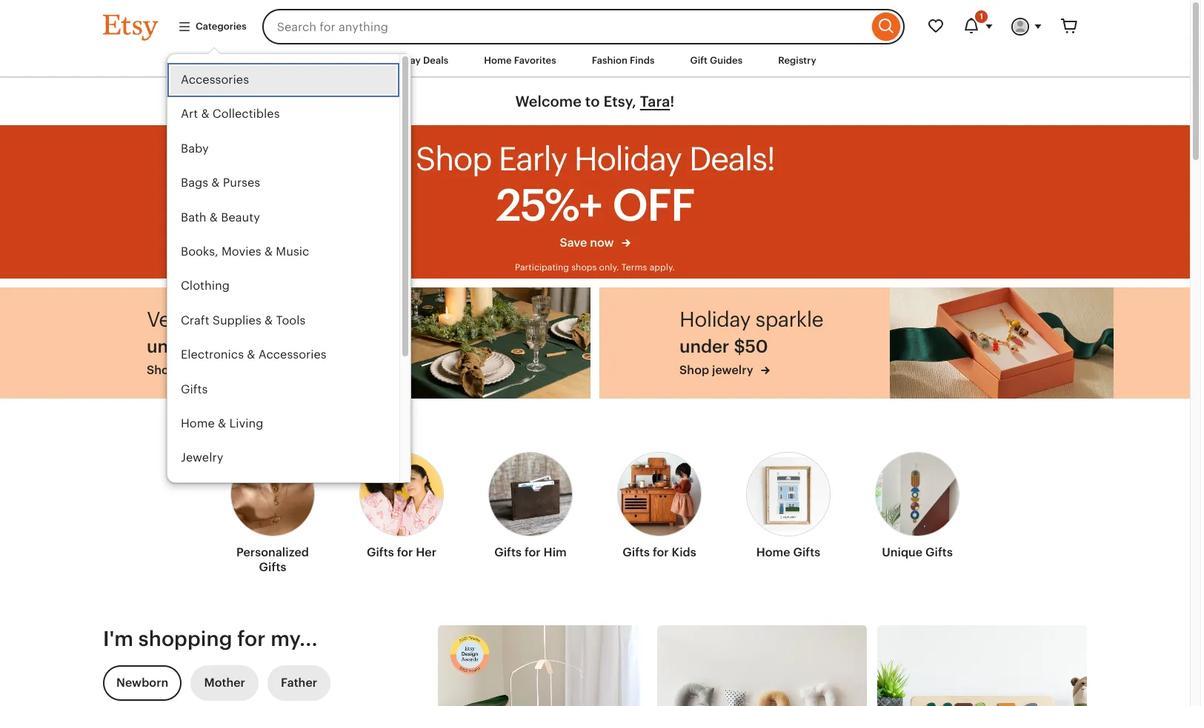 Task type: vqa. For each thing, say whether or not it's contained in the screenshot.
bath & beauty link
yes



Task type: describe. For each thing, give the bounding box(es) containing it.
paper
[[181, 485, 213, 499]]

home favorites
[[484, 55, 556, 66]]

guides
[[710, 55, 743, 66]]

favorites
[[514, 55, 556, 66]]

gifts for him
[[494, 546, 567, 560]]

personalized
[[236, 546, 309, 560]]

bags
[[181, 176, 208, 190]]

& for accessories
[[247, 348, 255, 362]]

terms apply.
[[622, 262, 675, 273]]

mother
[[204, 676, 245, 690]]

shopping
[[138, 627, 232, 651]]

participating shops only. terms apply.
[[515, 262, 675, 273]]

home for home gifts
[[756, 546, 790, 560]]

very merry decor under $50 shop decor
[[147, 308, 310, 377]]

electronics
[[181, 348, 244, 362]]

books, movies & music
[[181, 245, 309, 259]]

craft supplies & tools
[[181, 313, 306, 327]]

merry
[[193, 308, 249, 331]]

accessories link
[[167, 63, 399, 97]]

unique gifts
[[882, 546, 953, 560]]

holiday
[[680, 308, 751, 331]]

holiday sparkle under $50 shop jewelry
[[680, 308, 823, 377]]

tools
[[276, 313, 306, 327]]

holiday deals!
[[574, 141, 775, 178]]

& for living
[[218, 416, 226, 431]]

only.
[[599, 262, 619, 273]]

now
[[590, 235, 614, 249]]

clothing
[[181, 279, 230, 293]]

categories
[[196, 21, 247, 32]]

tara
[[640, 94, 670, 110]]

welcome
[[515, 94, 582, 110]]

music
[[276, 245, 309, 259]]

gifts for her
[[367, 546, 437, 560]]

gift guides
[[690, 55, 743, 66]]

personalized gifts
[[236, 546, 309, 574]]

under $50 inside holiday sparkle under $50 shop jewelry
[[680, 336, 768, 356]]

paper & party supplies
[[181, 485, 309, 499]]

gifts for her link
[[359, 443, 444, 566]]

& for party
[[217, 485, 225, 499]]

fashion finds link
[[581, 47, 666, 74]]

craft supplies & tools link
[[167, 304, 399, 338]]

for for her
[[397, 546, 413, 560]]

father
[[281, 676, 317, 690]]

bags & purses link
[[167, 166, 399, 201]]

home for home & living
[[181, 416, 215, 431]]

1 vertical spatial supplies
[[260, 485, 309, 499]]

art & collectibles
[[181, 107, 280, 121]]

for for kids
[[653, 546, 669, 560]]

Search for anything text field
[[262, 9, 868, 44]]

& left tools
[[265, 313, 273, 327]]

bath
[[181, 210, 206, 224]]

0 vertical spatial accessories
[[181, 73, 249, 87]]

him
[[544, 546, 567, 560]]

baby
[[181, 141, 209, 156]]

registry link
[[767, 47, 828, 74]]

& for beauty
[[210, 210, 218, 224]]

gifts inside personalized gifts
[[259, 560, 286, 574]]

early
[[498, 141, 567, 178]]

gift
[[690, 55, 708, 66]]

under $50 inside very merry decor under $50 shop decor
[[147, 336, 235, 356]]

banner containing accessories
[[76, 0, 1114, 510]]

1 vertical spatial decor
[[179, 363, 213, 377]]

etsy,
[[603, 94, 637, 110]]

home for home favorites
[[484, 55, 512, 66]]

beauty
[[221, 210, 260, 224]]

collectibles
[[213, 107, 280, 121]]

her
[[416, 546, 437, 560]]

gifts for kids
[[623, 546, 696, 560]]

registry
[[778, 55, 816, 66]]

shop decor link
[[147, 362, 310, 379]]

save
[[560, 235, 587, 249]]

gifts link
[[167, 372, 399, 407]]

gifts for kids link
[[617, 443, 702, 566]]

i'm
[[103, 627, 133, 651]]

personalized gifts link
[[230, 443, 315, 581]]

0 vertical spatial decor
[[254, 308, 310, 331]]

menu bar containing home favorites
[[76, 44, 1114, 78]]

electronics & accessories link
[[167, 338, 399, 372]]

fashion
[[592, 55, 628, 66]]



Task type: locate. For each thing, give the bounding box(es) containing it.
1
[[980, 12, 983, 21]]

home inside "link"
[[181, 416, 215, 431]]

gifts inside menu
[[181, 382, 208, 396]]

2 vertical spatial home
[[756, 546, 790, 560]]

supplies down jewelry link
[[260, 485, 309, 499]]

living
[[229, 416, 263, 431]]

craft
[[181, 313, 209, 327]]

1 horizontal spatial home
[[484, 55, 512, 66]]

1 horizontal spatial accessories
[[258, 348, 327, 362]]

home inside "menu bar"
[[484, 55, 512, 66]]

books, movies & music link
[[167, 235, 399, 269]]

& left living
[[218, 416, 226, 431]]

for for him
[[525, 546, 541, 560]]

shop inside holiday sparkle under $50 shop jewelry
[[680, 363, 709, 377]]

25%+ off
[[496, 180, 694, 230]]

gifts for him link
[[488, 443, 573, 566]]

2 horizontal spatial shop
[[680, 363, 709, 377]]

accessories
[[181, 73, 249, 87], [258, 348, 327, 362]]

home
[[484, 55, 512, 66], [181, 416, 215, 431], [756, 546, 790, 560]]

0 horizontal spatial shop
[[147, 363, 176, 377]]

gifts
[[181, 382, 208, 396], [367, 546, 394, 560], [494, 546, 522, 560], [623, 546, 650, 560], [793, 546, 821, 560], [926, 546, 953, 560], [259, 560, 286, 574]]

bath & beauty link
[[167, 201, 399, 235]]

very
[[147, 308, 189, 331]]

fashion finds
[[592, 55, 655, 66]]

decor
[[254, 308, 310, 331], [179, 363, 213, 377]]

& left music on the left top
[[265, 245, 273, 259]]

&
[[201, 107, 209, 121], [211, 176, 220, 190], [210, 210, 218, 224], [265, 245, 273, 259], [265, 313, 273, 327], [247, 348, 255, 362], [218, 416, 226, 431], [217, 485, 225, 499]]

clothing link
[[167, 269, 399, 304]]

none search field inside banner
[[262, 9, 905, 44]]

accessories up 'art & collectibles'
[[181, 73, 249, 87]]

home & living
[[181, 416, 263, 431]]

menu
[[167, 53, 411, 510]]

purses
[[223, 176, 260, 190]]

gift guides link
[[679, 47, 754, 74]]

!
[[670, 94, 675, 110]]

shop jewelry link
[[680, 362, 823, 379]]

movies
[[222, 245, 261, 259]]

& inside "link"
[[218, 416, 226, 431]]

electronics & accessories
[[181, 348, 327, 362]]

0 horizontal spatial accessories
[[181, 73, 249, 87]]

participating
[[515, 262, 569, 273]]

decor down clothing "link"
[[254, 308, 310, 331]]

art
[[181, 107, 198, 121]]

& for collectibles
[[201, 107, 209, 121]]

shops
[[571, 262, 597, 273]]

baby link
[[167, 132, 399, 166]]

1 horizontal spatial shop
[[415, 141, 491, 178]]

for left my...
[[237, 627, 266, 651]]

for left him
[[525, 546, 541, 560]]

welcome to etsy, tara !
[[515, 94, 675, 110]]

shop early holiday deals! 25%+ off save now
[[415, 141, 775, 249]]

1 button
[[954, 9, 1003, 44]]

to
[[585, 94, 600, 110]]

jewelry
[[712, 363, 753, 377]]

menu containing accessories
[[167, 53, 411, 510]]

under $50 down craft
[[147, 336, 235, 356]]

supplies up electronics & accessories
[[212, 313, 261, 327]]

1 vertical spatial home
[[181, 416, 215, 431]]

save now link
[[415, 235, 775, 259]]

1 horizontal spatial under $50
[[680, 336, 768, 356]]

bags & purses
[[181, 176, 260, 190]]

categories button
[[167, 13, 258, 40]]

home gifts link
[[746, 443, 831, 566]]

finds
[[630, 55, 655, 66]]

a festive christmas table setting featuring two green table runners shown with glassware, serveware, and a candle centerpiece. image
[[367, 288, 591, 399]]

1 under $50 from the left
[[147, 336, 235, 356]]

shop
[[415, 141, 491, 178], [147, 363, 176, 377], [680, 363, 709, 377]]

supplies
[[212, 313, 261, 327], [260, 485, 309, 499]]

home favorites link
[[473, 47, 567, 74]]

0 vertical spatial home
[[484, 55, 512, 66]]

under $50 up jewelry
[[680, 336, 768, 356]]

tara link
[[640, 94, 670, 110]]

0 horizontal spatial decor
[[179, 363, 213, 377]]

a colorful charm choker statement necklace featuring six beads on a dainty gold chain shown in an open gift box. image
[[890, 288, 1114, 399]]

for
[[397, 546, 413, 560], [525, 546, 541, 560], [653, 546, 669, 560], [237, 627, 266, 651]]

unique
[[882, 546, 923, 560]]

jewelry
[[181, 451, 223, 465]]

art & collectibles link
[[167, 97, 399, 132]]

0 horizontal spatial home
[[181, 416, 215, 431]]

party
[[228, 485, 257, 499]]

for left kids on the bottom of page
[[653, 546, 669, 560]]

unique gifts link
[[875, 443, 960, 566]]

accessories down tools
[[258, 348, 327, 362]]

& right bags
[[211, 176, 220, 190]]

0 vertical spatial supplies
[[212, 313, 261, 327]]

menu bar
[[76, 44, 1114, 78]]

0 horizontal spatial under $50
[[147, 336, 235, 356]]

& left the 'party'
[[217, 485, 225, 499]]

& for purses
[[211, 176, 220, 190]]

& right bath
[[210, 210, 218, 224]]

books,
[[181, 245, 218, 259]]

sparkle
[[756, 308, 823, 331]]

decor down electronics
[[179, 363, 213, 377]]

paper & party supplies link
[[167, 476, 399, 510]]

home gifts
[[756, 546, 821, 560]]

home & living link
[[167, 407, 399, 441]]

kids
[[672, 546, 696, 560]]

jewelry link
[[167, 441, 399, 476]]

1 vertical spatial accessories
[[258, 348, 327, 362]]

2 horizontal spatial home
[[756, 546, 790, 560]]

shop inside shop early holiday deals! 25%+ off save now
[[415, 141, 491, 178]]

banner
[[76, 0, 1114, 510]]

& right "art" on the top of page
[[201, 107, 209, 121]]

None search field
[[262, 9, 905, 44]]

& up shop decor link
[[247, 348, 255, 362]]

bath & beauty
[[181, 210, 260, 224]]

i'm shopping for my...
[[103, 627, 318, 651]]

2 under $50 from the left
[[680, 336, 768, 356]]

shop inside very merry decor under $50 shop decor
[[147, 363, 176, 377]]

for left 'her' at left bottom
[[397, 546, 413, 560]]

under $50
[[147, 336, 235, 356], [680, 336, 768, 356]]

newborn
[[116, 676, 169, 690]]

my...
[[271, 627, 318, 651]]

1 horizontal spatial decor
[[254, 308, 310, 331]]



